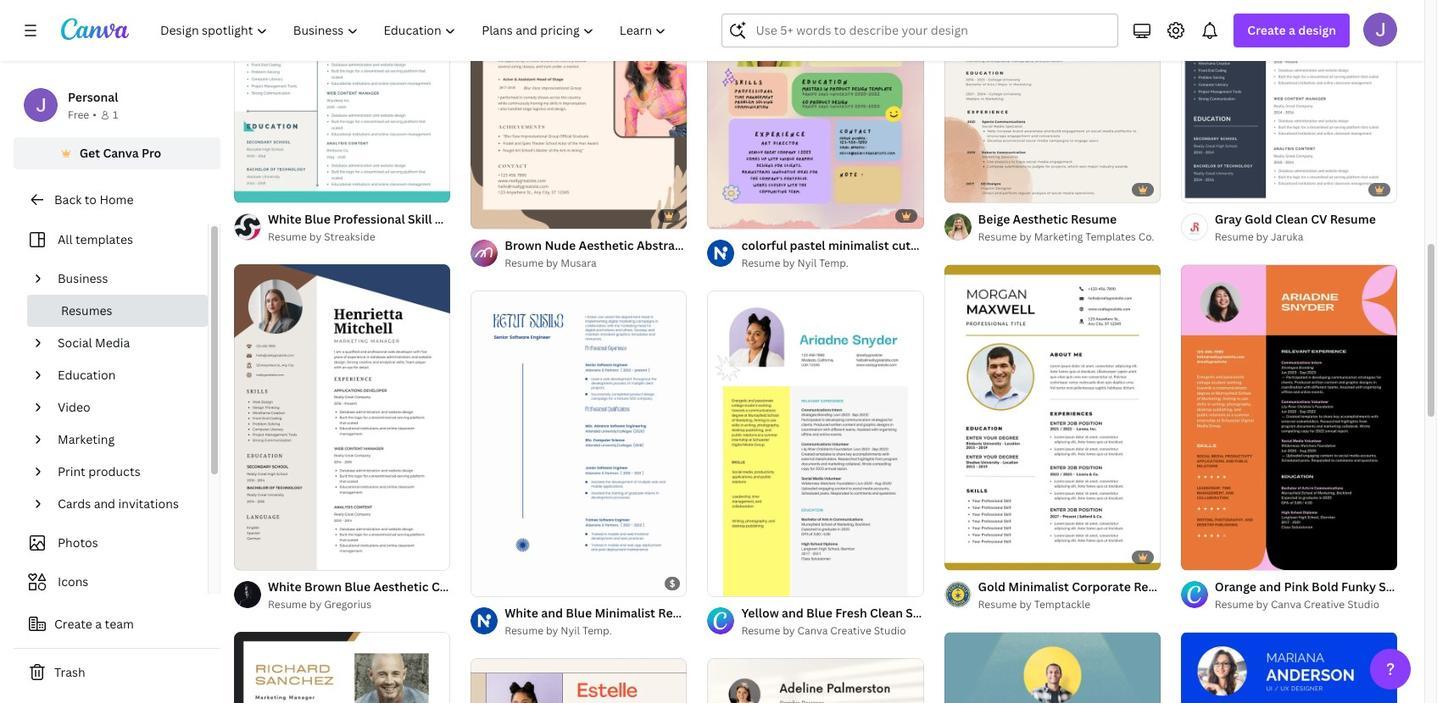 Task type: describe. For each thing, give the bounding box(es) containing it.
orange and pink bold funky student in resume by canva creative studio
[[1215, 579, 1437, 612]]

brown nude aesthetic abstract actor art resume image
[[471, 0, 687, 229]]

resume right "art" on the top of the page
[[745, 237, 791, 254]]

resume by marketing templates co. link
[[978, 229, 1154, 246]]

white blue professional skill college resumes resume by streakside
[[268, 211, 533, 244]]

canva inside yellow and blue fresh clean student internship resume resume by canva creative studio
[[797, 624, 828, 638]]

resume up the templates
[[1071, 211, 1117, 228]]

create a team
[[54, 616, 134, 633]]

education link
[[51, 359, 198, 392]]

to
[[84, 192, 97, 208]]

1 of 2 link for blue
[[707, 291, 924, 597]]

white for white brown blue aesthetic corporate cv resume
[[268, 579, 302, 595]]

0 vertical spatial 1
[[113, 108, 118, 122]]

resume inside white blue professional skill college resumes resume by streakside
[[268, 230, 307, 244]]

funky
[[1341, 579, 1376, 596]]

home
[[100, 192, 134, 208]]

resume
[[950, 237, 993, 254]]

corporate inside gold minimalist corporate resume resume by temptackle
[[1072, 579, 1131, 596]]

beige and red playful swiss student internship resume image
[[471, 659, 687, 704]]

white blue professional skill college resumes link
[[268, 210, 533, 229]]

resume down yellow
[[741, 624, 780, 638]]

abstract
[[637, 237, 686, 254]]

corporate inside white brown blue aesthetic corporate cv resume resume by gregorius
[[431, 579, 490, 595]]

blue clean cv resume image
[[1181, 633, 1397, 704]]

Search search field
[[756, 14, 1108, 47]]

professional
[[333, 211, 405, 227]]

white and blue minimalist resume link
[[505, 605, 704, 623]]

cute
[[892, 237, 918, 254]]

aesthetic inside beige aesthetic resume resume by marketing templates co.
[[1013, 211, 1068, 228]]

1 of 2 link for pink
[[1181, 265, 1397, 571]]

pink
[[1284, 579, 1309, 596]]

video link
[[51, 392, 198, 424]]

studio inside orange and pink bold funky student in resume by canva creative studio
[[1347, 598, 1380, 612]]

white brown blue aesthetic corporate cv resume link
[[268, 578, 558, 597]]

canva inside orange and pink bold funky student in resume by canva creative studio
[[1271, 598, 1301, 612]]

design
[[1298, 22, 1336, 38]]

templates
[[1085, 230, 1136, 245]]

personal
[[68, 89, 118, 105]]

jaruka
[[1271, 230, 1303, 245]]

all templates
[[58, 231, 133, 248]]

fresh
[[835, 605, 867, 622]]

icons link
[[24, 566, 198, 599]]

cv inside 'gray gold clean cv resume resume by jaruka'
[[1311, 211, 1327, 228]]

colorful
[[741, 237, 787, 254]]

print products link
[[51, 456, 198, 488]]

resume by musara link
[[505, 255, 687, 272]]

get canva pro
[[79, 145, 161, 161]]

yellow
[[741, 605, 779, 622]]

cards and invitations
[[58, 496, 179, 512]]

brown inside white brown blue aesthetic corporate cv resume resume by gregorius
[[304, 579, 342, 595]]

a for team
[[95, 616, 102, 633]]

free •
[[68, 108, 97, 122]]

minimalist inside gold minimalist corporate resume resume by temptackle
[[1008, 579, 1069, 596]]

social media link
[[51, 327, 198, 359]]

nyil inside colorful pastel minimalist cute note resume resume by nyil temp.
[[797, 256, 817, 270]]

icons
[[58, 574, 88, 590]]

nyil inside white and blue minimalist resume resume by nyil temp.
[[561, 624, 580, 638]]

free
[[68, 108, 89, 122]]

brown inside brown nude aesthetic abstract actor art resume resume by musara
[[505, 237, 542, 254]]

all
[[58, 231, 73, 248]]

all templates link
[[24, 224, 198, 256]]

white blue professional skill college resumes image
[[234, 0, 450, 203]]

blue and yellow minimalist resume image
[[944, 633, 1161, 704]]

orange
[[1215, 579, 1257, 596]]

marketing inside beige aesthetic resume resume by marketing templates co.
[[1034, 230, 1083, 245]]

resume by nyil temp. link for minimalist
[[741, 255, 924, 272]]

marketing link
[[51, 424, 198, 456]]

resume down the '$'
[[658, 605, 704, 622]]

beige aesthetic resume resume by marketing templates co.
[[978, 211, 1154, 245]]

video
[[58, 399, 90, 415]]

student for clean
[[906, 605, 952, 622]]

colorful pastel minimalist cute note resume image
[[707, 0, 924, 229]]

resume by canva creative studio link for blue
[[741, 623, 924, 640]]

brown nude aesthetic abstract actor art resume link
[[505, 237, 791, 255]]

white brown blue aesthetic corporate cv resume resume by gregorius
[[268, 579, 558, 612]]

by inside yellow and blue fresh clean student internship resume resume by canva creative studio
[[783, 624, 795, 638]]

art
[[724, 237, 742, 254]]

aesthetic inside brown nude aesthetic abstract actor art resume resume by musara
[[579, 237, 634, 254]]

resume by temptackle link
[[978, 597, 1161, 614]]

gold inside gold minimalist corporate resume resume by temptackle
[[978, 579, 1006, 596]]

products
[[88, 464, 140, 480]]

and for white
[[541, 605, 563, 622]]

cv inside white brown blue aesthetic corporate cv resume resume by gregorius
[[493, 579, 510, 595]]

by inside brown nude aesthetic abstract actor art resume resume by musara
[[546, 256, 558, 270]]

create a team button
[[14, 608, 220, 642]]

musara
[[561, 256, 597, 270]]

by inside gold minimalist corporate resume resume by temptackle
[[1019, 598, 1032, 612]]

beige aesthetic resume link
[[978, 211, 1154, 229]]

media
[[95, 335, 130, 351]]

resume by streakside link
[[268, 229, 450, 246]]

resume by jaruka link
[[1215, 229, 1376, 246]]

orange and pink bold funky student internship resume image
[[1181, 265, 1397, 571]]

colorful pastel minimalist cute note resume resume by nyil temp.
[[741, 237, 993, 270]]

blue for white brown blue aesthetic corporate cv resume
[[344, 579, 371, 595]]

actor
[[689, 237, 721, 254]]

pro
[[142, 145, 161, 161]]

gold minimalist corporate resume resume by temptackle
[[978, 579, 1180, 612]]

back
[[54, 192, 82, 208]]

by inside colorful pastel minimalist cute note resume resume by nyil temp.
[[783, 256, 795, 270]]

yellow and blue fresh clean student internship resume link
[[741, 605, 1064, 623]]

invitations
[[118, 496, 179, 512]]

top level navigation element
[[149, 14, 681, 47]]

bold
[[1312, 579, 1339, 596]]

by inside orange and pink bold funky student in resume by canva creative studio
[[1256, 598, 1268, 612]]

skill
[[408, 211, 432, 227]]

resume up 'white and blue minimalist resume' link
[[512, 579, 558, 595]]

resume inside colorful pastel minimalist cute note resume resume by nyil temp.
[[741, 256, 780, 270]]

1 for yellow and blue fresh clean student internship resume
[[719, 577, 724, 589]]

create a design button
[[1234, 14, 1350, 47]]

resume down beige
[[978, 230, 1017, 245]]

resume by nyil temp. link for blue
[[505, 623, 687, 640]]

by inside 'gray gold clean cv resume resume by jaruka'
[[1256, 230, 1268, 245]]

clean inside 'gray gold clean cv resume resume by jaruka'
[[1275, 211, 1308, 228]]

nude
[[545, 237, 576, 254]]

gold minimalist corporate resume image
[[944, 265, 1161, 571]]

streakside
[[324, 230, 375, 244]]

$
[[670, 577, 675, 590]]

resume up the beige and red playful swiss student internship resume image
[[505, 624, 544, 638]]

gray
[[1215, 211, 1242, 228]]



Task type: vqa. For each thing, say whether or not it's contained in the screenshot.


Task type: locate. For each thing, give the bounding box(es) containing it.
gold
[[1245, 211, 1272, 228], [978, 579, 1006, 596]]

blue inside white brown blue aesthetic corporate cv resume resume by gregorius
[[344, 579, 371, 595]]

brown left nude
[[505, 237, 542, 254]]

student inside orange and pink bold funky student in resume by canva creative studio
[[1379, 579, 1425, 596]]

marketing down beige aesthetic resume link on the top right of the page
[[1034, 230, 1083, 245]]

business link
[[51, 263, 198, 295]]

resumes inside white blue professional skill college resumes resume by streakside
[[481, 211, 533, 227]]

by left temptackle
[[1019, 598, 1032, 612]]

a left team
[[95, 616, 102, 633]]

corporate
[[431, 579, 490, 595], [1072, 579, 1131, 596]]

1 horizontal spatial resume by nyil temp. link
[[741, 255, 924, 272]]

1 horizontal spatial aesthetic
[[579, 237, 634, 254]]

1 horizontal spatial canva
[[797, 624, 828, 638]]

1 vertical spatial nyil
[[561, 624, 580, 638]]

1
[[113, 108, 118, 122], [1193, 551, 1198, 563], [719, 577, 724, 589]]

1 horizontal spatial resume by canva creative studio link
[[1215, 597, 1397, 614]]

create inside button
[[54, 616, 92, 633]]

white inside white and blue minimalist resume resume by nyil temp.
[[505, 605, 538, 622]]

2 horizontal spatial aesthetic
[[1013, 211, 1068, 228]]

1 horizontal spatial brown
[[505, 237, 542, 254]]

brown nude aesthetic abstract actor art resume resume by musara
[[505, 237, 791, 270]]

1 horizontal spatial resumes
[[481, 211, 533, 227]]

1 for orange and pink bold funky student in
[[1193, 551, 1198, 563]]

0 vertical spatial nyil
[[797, 256, 817, 270]]

1 vertical spatial create
[[54, 616, 92, 633]]

temp. down minimalist
[[819, 256, 849, 270]]

white for white and blue minimalist resume
[[505, 605, 538, 622]]

0 horizontal spatial clean
[[870, 605, 903, 622]]

1 vertical spatial brown
[[304, 579, 342, 595]]

resume by nyil temp. link down pastel
[[741, 255, 924, 272]]

0 horizontal spatial resumes
[[61, 303, 112, 319]]

1 horizontal spatial a
[[1289, 22, 1296, 38]]

creative
[[1304, 598, 1345, 612], [830, 624, 871, 638]]

create down icons
[[54, 616, 92, 633]]

by down nude
[[546, 256, 558, 270]]

minimalist up the beige and red playful swiss student internship resume image
[[595, 605, 655, 622]]

2 vertical spatial canva
[[797, 624, 828, 638]]

1 of 2 for yellow
[[719, 577, 743, 589]]

1 of 2 up orange
[[1193, 551, 1217, 563]]

by down 'white and blue minimalist resume' link
[[546, 624, 558, 638]]

creative down fresh
[[830, 624, 871, 638]]

blue for yellow and blue fresh clean student internship resume
[[806, 605, 833, 622]]

gray gold clean cv resume link
[[1215, 211, 1376, 229]]

aesthetic up resume by musara link
[[579, 237, 634, 254]]

blue inside white and blue minimalist resume resume by nyil temp.
[[566, 605, 592, 622]]

nyil
[[797, 256, 817, 270], [561, 624, 580, 638]]

0 vertical spatial brown
[[505, 237, 542, 254]]

by inside white brown blue aesthetic corporate cv resume resume by gregorius
[[309, 598, 322, 612]]

blue
[[304, 211, 331, 227], [344, 579, 371, 595], [566, 605, 592, 622], [806, 605, 833, 622]]

clean
[[1275, 211, 1308, 228], [870, 605, 903, 622]]

and inside orange and pink bold funky student in resume by canva creative studio
[[1259, 579, 1281, 596]]

minimalist up temptackle
[[1008, 579, 1069, 596]]

1 of 2 up yellow
[[719, 577, 743, 589]]

create for create a team
[[54, 616, 92, 633]]

0 vertical spatial white
[[268, 211, 302, 227]]

temp. inside colorful pastel minimalist cute note resume resume by nyil temp.
[[819, 256, 849, 270]]

0 vertical spatial 1 of 2
[[1193, 551, 1217, 563]]

resume left streakside
[[268, 230, 307, 244]]

1 horizontal spatial 2
[[1212, 551, 1217, 563]]

resume by canva creative studio link down fresh
[[741, 623, 924, 640]]

1 vertical spatial resume by nyil temp. link
[[505, 623, 687, 640]]

1 of 2
[[1193, 551, 1217, 563], [719, 577, 743, 589]]

orange and pink bold funky student in link
[[1215, 579, 1437, 597]]

by inside white and blue minimalist resume resume by nyil temp.
[[546, 624, 558, 638]]

resume by nyil temp. link up the beige and red playful swiss student internship resume image
[[505, 623, 687, 640]]

0 horizontal spatial resume by nyil temp. link
[[505, 623, 687, 640]]

student left internship
[[906, 605, 952, 622]]

0 horizontal spatial minimalist
[[595, 605, 655, 622]]

and up the beige and red playful swiss student internship resume image
[[541, 605, 563, 622]]

college
[[435, 211, 478, 227]]

resume up resume by jaruka link
[[1330, 211, 1376, 228]]

studio down funky
[[1347, 598, 1380, 612]]

0 horizontal spatial studio
[[874, 624, 906, 638]]

elegant modern resume image
[[234, 633, 450, 704]]

0 vertical spatial aesthetic
[[1013, 211, 1068, 228]]

team
[[105, 616, 134, 633]]

1 vertical spatial studio
[[874, 624, 906, 638]]

white inside white blue professional skill college resumes resume by streakside
[[268, 211, 302, 227]]

white brown blue aesthetic corporate cv resume image
[[234, 265, 450, 571]]

2 up yellow
[[738, 577, 743, 589]]

0 vertical spatial a
[[1289, 22, 1296, 38]]

creative down "orange and pink bold funky student in" link
[[1304, 598, 1345, 612]]

2 for yellow
[[738, 577, 743, 589]]

0 horizontal spatial resume by canva creative studio link
[[741, 623, 924, 640]]

gold inside 'gray gold clean cv resume resume by jaruka'
[[1245, 211, 1272, 228]]

clean right fresh
[[870, 605, 903, 622]]

0 horizontal spatial nyil
[[561, 624, 580, 638]]

trash
[[54, 665, 85, 681]]

by left streakside
[[309, 230, 322, 244]]

0 horizontal spatial cv
[[493, 579, 510, 595]]

1 vertical spatial aesthetic
[[579, 237, 634, 254]]

resumes down business
[[61, 303, 112, 319]]

temp.
[[819, 256, 849, 270], [582, 624, 612, 638]]

temp. inside white and blue minimalist resume resume by nyil temp.
[[582, 624, 612, 638]]

white and blue minimalist resume resume by nyil temp.
[[505, 605, 704, 638]]

0 vertical spatial creative
[[1304, 598, 1345, 612]]

1 horizontal spatial cv
[[1311, 211, 1327, 228]]

1 vertical spatial white
[[268, 579, 302, 595]]

1 horizontal spatial nyil
[[797, 256, 817, 270]]

0 vertical spatial temp.
[[819, 256, 849, 270]]

studio
[[1347, 598, 1380, 612], [874, 624, 906, 638]]

temp. down 'white and blue minimalist resume' link
[[582, 624, 612, 638]]

yellow and blue fresh clean student internship resume resume by canva creative studio
[[741, 605, 1064, 638]]

2 horizontal spatial 1
[[1193, 551, 1198, 563]]

business
[[58, 270, 108, 287]]

and for orange
[[1259, 579, 1281, 596]]

and inside white and blue minimalist resume resume by nyil temp.
[[541, 605, 563, 622]]

0 vertical spatial marketing
[[1034, 230, 1083, 245]]

1 vertical spatial cv
[[493, 579, 510, 595]]

photos link
[[24, 527, 198, 560]]

a left design at right
[[1289, 22, 1296, 38]]

1 vertical spatial marketing
[[58, 432, 115, 448]]

1 horizontal spatial 1
[[719, 577, 724, 589]]

blue inside yellow and blue fresh clean student internship resume resume by canva creative studio
[[806, 605, 833, 622]]

back to home
[[54, 192, 134, 208]]

resume down gold minimalist corporate resume link
[[1018, 605, 1064, 622]]

1 horizontal spatial 1 of 2 link
[[1181, 265, 1397, 571]]

by left jaruka
[[1256, 230, 1268, 245]]

creative inside yellow and blue fresh clean student internship resume resume by canva creative studio
[[830, 624, 871, 638]]

1 vertical spatial a
[[95, 616, 102, 633]]

1 horizontal spatial create
[[1248, 22, 1286, 38]]

0 horizontal spatial 1
[[113, 108, 118, 122]]

resume by canva creative studio link
[[1215, 597, 1397, 614], [741, 623, 924, 640]]

0 horizontal spatial corporate
[[431, 579, 490, 595]]

resume by canva creative studio link down pink
[[1215, 597, 1397, 614]]

and inside yellow and blue fresh clean student internship resume resume by canva creative studio
[[782, 605, 804, 622]]

0 vertical spatial cv
[[1311, 211, 1327, 228]]

0 horizontal spatial brown
[[304, 579, 342, 595]]

2 corporate from the left
[[1072, 579, 1131, 596]]

0 horizontal spatial student
[[906, 605, 952, 622]]

1 horizontal spatial creative
[[1304, 598, 1345, 612]]

1 vertical spatial creative
[[830, 624, 871, 638]]

resume down the gray
[[1215, 230, 1254, 245]]

resumes
[[481, 211, 533, 227], [61, 303, 112, 319]]

0 horizontal spatial canva
[[103, 145, 139, 161]]

gold minimalist corporate resume link
[[978, 579, 1180, 597]]

resume by gregorius link
[[268, 597, 450, 614]]

resume
[[1071, 211, 1117, 228], [1330, 211, 1376, 228], [268, 230, 307, 244], [978, 230, 1017, 245], [1215, 230, 1254, 245], [745, 237, 791, 254], [505, 256, 544, 270], [741, 256, 780, 270], [512, 579, 558, 595], [1134, 579, 1180, 596], [268, 598, 307, 612], [978, 598, 1017, 612], [1215, 598, 1254, 612], [658, 605, 704, 622], [1018, 605, 1064, 622], [505, 624, 544, 638], [741, 624, 780, 638]]

canva down pink
[[1271, 598, 1301, 612]]

cards and invitations link
[[51, 488, 198, 521]]

0 vertical spatial resume by canva creative studio link
[[1215, 597, 1397, 614]]

1 vertical spatial student
[[906, 605, 952, 622]]

trash link
[[14, 656, 220, 690]]

brown
[[505, 237, 542, 254], [304, 579, 342, 595]]

studio down yellow and blue fresh clean student internship resume link
[[874, 624, 906, 638]]

blue up the beige and red playful swiss student internship resume image
[[566, 605, 592, 622]]

and left pink
[[1259, 579, 1281, 596]]

gold right the gray
[[1245, 211, 1272, 228]]

1 horizontal spatial gold
[[1245, 211, 1272, 228]]

gray gold clean cv resume image
[[1181, 0, 1397, 203]]

1 horizontal spatial studio
[[1347, 598, 1380, 612]]

1 vertical spatial minimalist
[[595, 605, 655, 622]]

2 for orange
[[1212, 551, 1217, 563]]

templates
[[75, 231, 133, 248]]

clean inside yellow and blue fresh clean student internship resume resume by canva creative studio
[[870, 605, 903, 622]]

blue left fresh
[[806, 605, 833, 622]]

create for create a design
[[1248, 22, 1286, 38]]

and right yellow
[[782, 605, 804, 622]]

white and blue minimalist resume image
[[471, 291, 687, 597]]

creative inside orange and pink bold funky student in resume by canva creative studio
[[1304, 598, 1345, 612]]

2 horizontal spatial canva
[[1271, 598, 1301, 612]]

a for design
[[1289, 22, 1296, 38]]

and right cards
[[94, 496, 115, 512]]

resume left musara
[[505, 256, 544, 270]]

None search field
[[722, 14, 1119, 47]]

by up beige minimalist aesthetic graphic designer resume image
[[783, 624, 795, 638]]

studio inside yellow and blue fresh clean student internship resume resume by canva creative studio
[[874, 624, 906, 638]]

0 vertical spatial resume by nyil temp. link
[[741, 255, 924, 272]]

by down pastel
[[783, 256, 795, 270]]

2 vertical spatial white
[[505, 605, 538, 622]]

0 vertical spatial canva
[[103, 145, 139, 161]]

pastel
[[790, 237, 825, 254]]

student for funky
[[1379, 579, 1425, 596]]

1 horizontal spatial 1 of 2
[[1193, 551, 1217, 563]]

1 vertical spatial of
[[726, 577, 736, 589]]

minimalist inside white and blue minimalist resume resume by nyil temp.
[[595, 605, 655, 622]]

beige
[[978, 211, 1010, 228]]

gray gold clean cv resume resume by jaruka
[[1215, 211, 1376, 245]]

create left design at right
[[1248, 22, 1286, 38]]

2
[[1212, 551, 1217, 563], [738, 577, 743, 589]]

get canva pro button
[[14, 137, 220, 170]]

resume by canva creative studio link for pink
[[1215, 597, 1397, 614]]

and for cards
[[94, 496, 115, 512]]

0 horizontal spatial marketing
[[58, 432, 115, 448]]

1 horizontal spatial corporate
[[1072, 579, 1131, 596]]

0 vertical spatial resumes
[[481, 211, 533, 227]]

0 vertical spatial create
[[1248, 22, 1286, 38]]

1 of 2 link
[[1181, 265, 1397, 571], [707, 291, 924, 597]]

blue up streakside
[[304, 211, 331, 227]]

temptackle
[[1034, 598, 1091, 612]]

0 vertical spatial clean
[[1275, 211, 1308, 228]]

0 horizontal spatial a
[[95, 616, 102, 633]]

aesthetic up resume by marketing templates co. link
[[1013, 211, 1068, 228]]

and for yellow
[[782, 605, 804, 622]]

blue up resume by gregorius link
[[344, 579, 371, 595]]

and inside the cards and invitations link
[[94, 496, 115, 512]]

1 vertical spatial clean
[[870, 605, 903, 622]]

yellow and blue fresh clean student internship resume image
[[707, 291, 924, 597]]

1 horizontal spatial minimalist
[[1008, 579, 1069, 596]]

0 vertical spatial of
[[1200, 551, 1209, 563]]

0 horizontal spatial create
[[54, 616, 92, 633]]

1 horizontal spatial of
[[1200, 551, 1209, 563]]

nyil down 'white and blue minimalist resume' link
[[561, 624, 580, 638]]

by down orange
[[1256, 598, 1268, 612]]

a inside dropdown button
[[1289, 22, 1296, 38]]

2 vertical spatial 1
[[719, 577, 724, 589]]

brown up gregorius
[[304, 579, 342, 595]]

0 vertical spatial minimalist
[[1008, 579, 1069, 596]]

1 vertical spatial 1 of 2
[[719, 577, 743, 589]]

internship
[[955, 605, 1015, 622]]

blue for white and blue minimalist resume
[[566, 605, 592, 622]]

by inside beige aesthetic resume resume by marketing templates co.
[[1019, 230, 1032, 245]]

1 vertical spatial 2
[[738, 577, 743, 589]]

0 horizontal spatial temp.
[[582, 624, 612, 638]]

education
[[58, 367, 116, 383]]

1 of 2 for orange
[[1193, 551, 1217, 563]]

by left gregorius
[[309, 598, 322, 612]]

create a design
[[1248, 22, 1336, 38]]

beige minimalist aesthetic graphic designer resume image
[[707, 659, 924, 704]]

1 vertical spatial canva
[[1271, 598, 1301, 612]]

resume left gregorius
[[268, 598, 307, 612]]

0 horizontal spatial 1 of 2
[[719, 577, 743, 589]]

minimalist
[[828, 237, 889, 254]]

social
[[58, 335, 92, 351]]

0 vertical spatial gold
[[1245, 211, 1272, 228]]

canva left 'pro'
[[103, 145, 139, 161]]

2 vertical spatial aesthetic
[[373, 579, 429, 595]]

gold up internship
[[978, 579, 1006, 596]]

marketing down video
[[58, 432, 115, 448]]

note
[[920, 237, 947, 254]]

1 horizontal spatial temp.
[[819, 256, 849, 270]]

aesthetic inside white brown blue aesthetic corporate cv resume resume by gregorius
[[373, 579, 429, 595]]

nyil down pastel
[[797, 256, 817, 270]]

aesthetic up resume by gregorius link
[[373, 579, 429, 595]]

0 vertical spatial studio
[[1347, 598, 1380, 612]]

1 corporate from the left
[[431, 579, 490, 595]]

resume inside orange and pink bold funky student in resume by canva creative studio
[[1215, 598, 1254, 612]]

photos
[[58, 535, 98, 551]]

aesthetic
[[1013, 211, 1068, 228], [579, 237, 634, 254], [373, 579, 429, 595]]

0 vertical spatial student
[[1379, 579, 1425, 596]]

jacob simon image
[[1363, 13, 1397, 47]]

•
[[93, 108, 97, 122]]

student inside yellow and blue fresh clean student internship resume resume by canva creative studio
[[906, 605, 952, 622]]

resume left orange
[[1134, 579, 1180, 596]]

co.
[[1138, 230, 1154, 245]]

of for yellow and blue fresh clean student internship resume
[[726, 577, 736, 589]]

resume down orange
[[1215, 598, 1254, 612]]

canva inside button
[[103, 145, 139, 161]]

1 vertical spatial gold
[[978, 579, 1006, 596]]

0 horizontal spatial of
[[726, 577, 736, 589]]

cards
[[58, 496, 91, 512]]

resume left temptackle
[[978, 598, 1017, 612]]

blue inside white blue professional skill college resumes resume by streakside
[[304, 211, 331, 227]]

of for orange and pink bold funky student in
[[1200, 551, 1209, 563]]

0 horizontal spatial gold
[[978, 579, 1006, 596]]

clean up jaruka
[[1275, 211, 1308, 228]]

1 vertical spatial resume by canva creative studio link
[[741, 623, 924, 640]]

a inside button
[[95, 616, 102, 633]]

1 horizontal spatial marketing
[[1034, 230, 1083, 245]]

1 horizontal spatial clean
[[1275, 211, 1308, 228]]

beige aesthetic resume image
[[944, 0, 1161, 203]]

0 horizontal spatial aesthetic
[[373, 579, 429, 595]]

print
[[58, 464, 86, 480]]

0 horizontal spatial 1 of 2 link
[[707, 291, 924, 597]]

colorful pastel minimalist cute note resume link
[[741, 237, 993, 255]]

white for white blue professional skill college resumes
[[268, 211, 302, 227]]

marketing
[[1034, 230, 1083, 245], [58, 432, 115, 448]]

get
[[79, 145, 100, 161]]

minimalist
[[1008, 579, 1069, 596], [595, 605, 655, 622]]

by inside white blue professional skill college resumes resume by streakside
[[309, 230, 322, 244]]

cv
[[1311, 211, 1327, 228], [493, 579, 510, 595]]

1 vertical spatial temp.
[[582, 624, 612, 638]]

student left in at the bottom
[[1379, 579, 1425, 596]]

canva up beige minimalist aesthetic graphic designer resume image
[[797, 624, 828, 638]]

create inside dropdown button
[[1248, 22, 1286, 38]]

white inside white brown blue aesthetic corporate cv resume resume by gregorius
[[268, 579, 302, 595]]

gregorius
[[324, 598, 372, 612]]

create
[[1248, 22, 1286, 38], [54, 616, 92, 633]]

social media
[[58, 335, 130, 351]]

resume down colorful
[[741, 256, 780, 270]]

1 vertical spatial 1
[[1193, 551, 1198, 563]]

2 up orange
[[1212, 551, 1217, 563]]

in
[[1428, 579, 1437, 596]]

1 horizontal spatial student
[[1379, 579, 1425, 596]]

0 vertical spatial 2
[[1212, 551, 1217, 563]]

0 horizontal spatial 2
[[738, 577, 743, 589]]

by down beige aesthetic resume link on the top right of the page
[[1019, 230, 1032, 245]]

1 vertical spatial resumes
[[61, 303, 112, 319]]

resumes right college
[[481, 211, 533, 227]]



